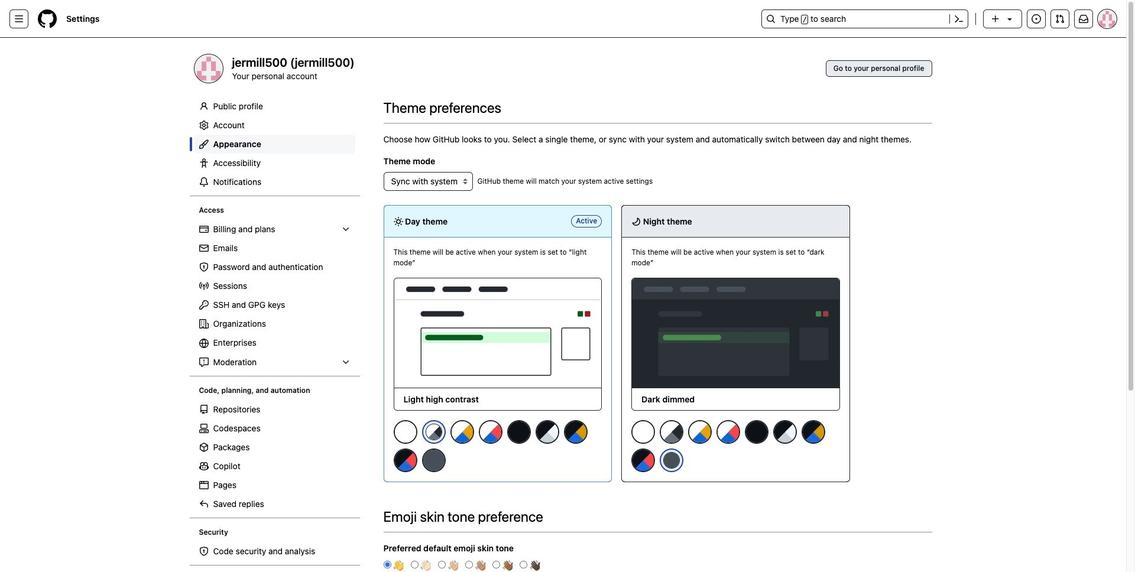 Task type: locate. For each thing, give the bounding box(es) containing it.
dark protanopia & deuteranopia image for day theme picker 'option group' on the bottom
[[564, 420, 587, 444]]

light default image
[[394, 420, 417, 444]]

0 vertical spatial list
[[194, 220, 355, 372]]

2 vertical spatial list
[[194, 542, 355, 561]]

globe image
[[199, 339, 208, 348]]

dark high contrast image right dark default icon
[[535, 420, 559, 444]]

light high contrast image
[[660, 420, 684, 444]]

dark high contrast image right dark default image
[[774, 420, 797, 444]]

plus image
[[991, 14, 1001, 24]]

3 list from the top
[[194, 542, 355, 561]]

dark protanopia & deuteranopia image right dark default icon
[[564, 420, 587, 444]]

light tritanopia image
[[717, 420, 740, 444]]

dark dimmed image
[[664, 453, 680, 468]]

0 horizontal spatial dark protanopia & deuteranopia image
[[564, 420, 587, 444]]

light protanopia & deuteranopia image
[[450, 420, 474, 444]]

person image
[[199, 102, 208, 111]]

dark protanopia & deuteranopia image
[[564, 420, 587, 444], [802, 420, 826, 444]]

light high contrast image
[[426, 424, 441, 440]]

dark protanopia & deuteranopia image inside night theme picker option group
[[802, 420, 826, 444]]

light tritanopia image
[[479, 420, 502, 444]]

triangle down image
[[1005, 14, 1015, 24]]

option group
[[383, 559, 932, 572]]

dark protanopia & deuteranopia image inside day theme picker 'option group'
[[564, 420, 587, 444]]

homepage image
[[38, 9, 57, 28]]

copilot image
[[199, 462, 208, 471]]

1 horizontal spatial dark high contrast image
[[774, 420, 797, 444]]

dark protanopia & deuteranopia image right dark default image
[[802, 420, 826, 444]]

1 dark high contrast image from the left
[[535, 420, 559, 444]]

1 vertical spatial list
[[194, 400, 355, 514]]

browser image
[[199, 481, 208, 490]]

0 horizontal spatial dark high contrast image
[[535, 420, 559, 444]]

shield lock image
[[199, 547, 208, 556]]

dark high contrast image
[[535, 420, 559, 444], [774, 420, 797, 444]]

list
[[194, 220, 355, 372], [194, 400, 355, 514], [194, 542, 355, 561]]

2 list from the top
[[194, 400, 355, 514]]

dark tritanopia image
[[394, 449, 417, 472]]

2 dark protanopia & deuteranopia image from the left
[[802, 420, 826, 444]]

package image
[[199, 443, 208, 452]]

1 dark protanopia & deuteranopia image from the left
[[564, 420, 587, 444]]

1 horizontal spatial dark protanopia & deuteranopia image
[[802, 420, 826, 444]]

key image
[[199, 300, 208, 310]]

2 dark high contrast image from the left
[[774, 420, 797, 444]]

organization image
[[199, 319, 208, 329]]

command palette image
[[954, 14, 964, 24]]

None radio
[[465, 561, 473, 569], [493, 561, 500, 569], [520, 561, 528, 569], [465, 561, 473, 569], [493, 561, 500, 569], [520, 561, 528, 569]]

None radio
[[383, 561, 391, 569], [411, 561, 418, 569], [438, 561, 446, 569], [383, 561, 391, 569], [411, 561, 418, 569], [438, 561, 446, 569]]

moon image
[[632, 217, 641, 226]]

issue opened image
[[1032, 14, 1041, 24]]

1 list from the top
[[194, 220, 355, 372]]



Task type: vqa. For each thing, say whether or not it's contained in the screenshot.
globe icon
yes



Task type: describe. For each thing, give the bounding box(es) containing it.
paintbrush image
[[199, 140, 208, 149]]

git pull request image
[[1056, 14, 1065, 24]]

codespaces image
[[199, 424, 208, 433]]

broadcast image
[[199, 281, 208, 291]]

dark default image
[[745, 420, 769, 444]]

gear image
[[199, 121, 208, 130]]

repo image
[[199, 405, 208, 415]]

night theme picker option group
[[631, 420, 840, 477]]

accessibility image
[[199, 158, 208, 168]]

bell image
[[199, 177, 208, 187]]

notifications image
[[1079, 14, 1089, 24]]

light protanopia & deuteranopia image
[[688, 420, 712, 444]]

reply image
[[199, 500, 208, 509]]

mail image
[[199, 244, 208, 253]]

dark default image
[[507, 420, 531, 444]]

light default image
[[632, 420, 655, 444]]

day theme picker option group
[[393, 420, 602, 477]]

shield lock image
[[199, 263, 208, 272]]

dark dimmed image
[[422, 449, 446, 472]]

dark protanopia & deuteranopia image for night theme picker option group
[[802, 420, 826, 444]]

dark tritanopia image
[[632, 449, 655, 472]]

@jermill500 image
[[194, 54, 223, 83]]

sun image
[[394, 217, 403, 226]]

dark high contrast image for dark protanopia & deuteranopia icon in the day theme picker 'option group'
[[535, 420, 559, 444]]

dark high contrast image for dark protanopia & deuteranopia icon inside the night theme picker option group
[[774, 420, 797, 444]]



